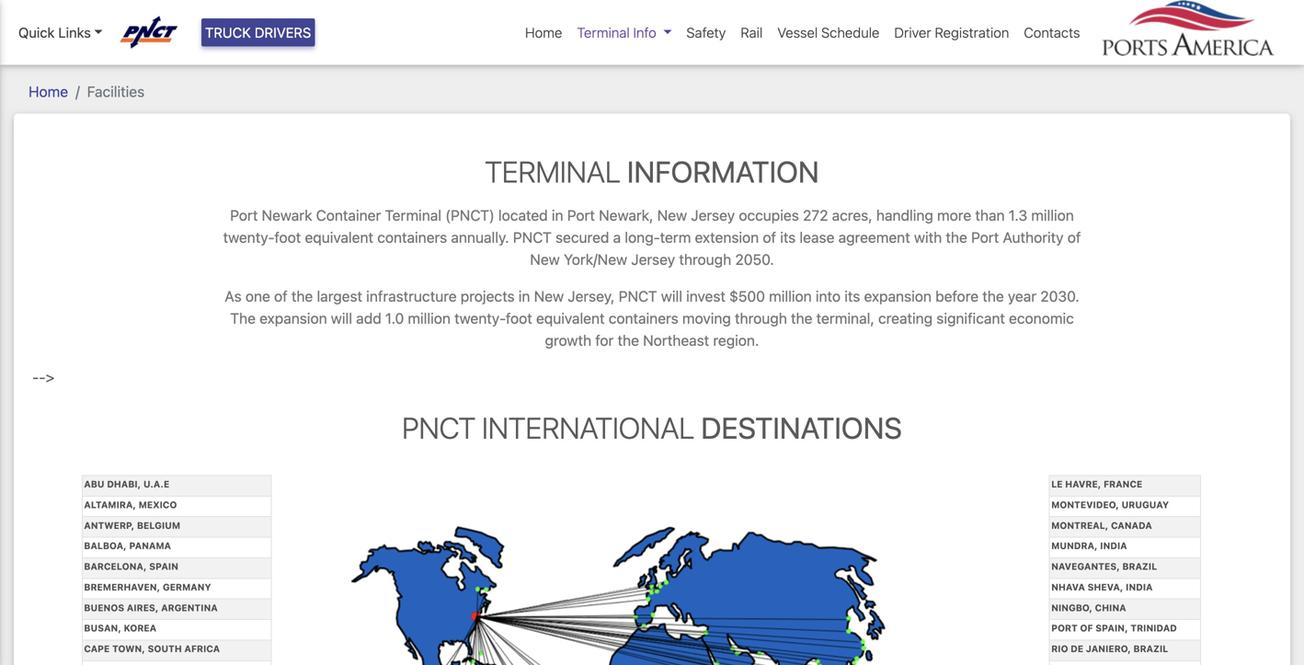 Task type: vqa. For each thing, say whether or not it's contained in the screenshot.
'handling'
yes



Task type: describe. For each thing, give the bounding box(es) containing it.
ningbo,
[[1052, 603, 1093, 613]]

montevideo,
[[1052, 500, 1120, 510]]

buenos aires, argentina
[[84, 603, 218, 613]]

in inside port newark container terminal (pnct) located in port newark, new jersey occupies 272 acres, handling more than 1.3 million twenty-foot equivalent containers annually. pnct secured a long-term extension of its lease agreement with the port authority of new york/new jersey through 2050.
[[552, 207, 564, 224]]

extension
[[695, 229, 759, 246]]

add
[[356, 310, 382, 327]]

located
[[499, 207, 548, 224]]

rail
[[741, 24, 763, 40]]

infrastructure
[[366, 288, 457, 305]]

with
[[915, 229, 943, 246]]

terminal info link
[[570, 15, 680, 50]]

vessel schedule
[[778, 24, 880, 40]]

equivalent inside as one of the largest infrastructure projects in new jersey, pnct will invest $500 million into its expansion before the year 2030. the expansion will add 1.0 million twenty-foot equivalent containers moving through the terminal, creating significant economic growth for the northeast region.
[[536, 310, 605, 327]]

of right authority
[[1068, 229, 1082, 246]]

havre,
[[1066, 479, 1102, 490]]

janiero,
[[1087, 644, 1132, 654]]

1 vertical spatial brazil
[[1134, 644, 1169, 654]]

rail link
[[734, 15, 771, 50]]

driver
[[895, 24, 932, 40]]

quick
[[18, 24, 55, 40]]

foot inside port newark container terminal (pnct) located in port newark, new jersey occupies 272 acres, handling more than 1.3 million twenty-foot equivalent containers annually. pnct secured a long-term extension of its lease agreement with the port authority of new york/new jersey through 2050.
[[275, 229, 301, 246]]

le havre, france
[[1052, 479, 1143, 490]]

0 horizontal spatial will
[[331, 310, 352, 327]]

0 vertical spatial new
[[658, 207, 688, 224]]

terminal information
[[485, 154, 820, 189]]

of down 'occupies'
[[763, 229, 777, 246]]

0 horizontal spatial pnct
[[402, 410, 476, 445]]

ningbo, china
[[1052, 603, 1127, 613]]

quick links
[[18, 24, 91, 40]]

port newark container terminal (pnct) located in port newark, new jersey occupies 272 acres, handling more than 1.3 million twenty-foot equivalent containers annually. pnct secured a long-term extension of its lease agreement with the port authority of new york/new jersey through 2050.
[[223, 207, 1082, 268]]

africa
[[184, 644, 220, 654]]

rail image
[[349, 519, 956, 665]]

korea
[[124, 623, 157, 634]]

1.0
[[386, 310, 404, 327]]

projects
[[461, 288, 515, 305]]

0 vertical spatial expansion
[[865, 288, 932, 305]]

panama
[[129, 541, 171, 551]]

driver registration link
[[888, 15, 1017, 50]]

mundra,
[[1052, 541, 1098, 551]]

altamira, mexico
[[84, 500, 177, 510]]

its inside port newark container terminal (pnct) located in port newark, new jersey occupies 272 acres, handling more than 1.3 million twenty-foot equivalent containers annually. pnct secured a long-term extension of its lease agreement with the port authority of new york/new jersey through 2050.
[[781, 229, 796, 246]]

as one of the largest infrastructure projects in new jersey, pnct will invest $500 million into its expansion before the year 2030. the expansion will add 1.0 million twenty-foot equivalent containers moving through the terminal, creating significant economic growth for the northeast region.
[[225, 288, 1080, 349]]

safety link
[[680, 15, 734, 50]]

registration
[[935, 24, 1010, 40]]

0 horizontal spatial home
[[29, 83, 68, 100]]

de
[[1071, 644, 1084, 654]]

region.
[[714, 332, 760, 349]]

newark
[[262, 207, 312, 224]]

invest
[[687, 288, 726, 305]]

272
[[803, 207, 829, 224]]

(pnct)
[[446, 207, 495, 224]]

cape
[[84, 644, 110, 654]]

1 vertical spatial india
[[1126, 582, 1154, 593]]

south
[[148, 644, 182, 654]]

sheva,
[[1088, 582, 1124, 593]]

abu dhabi, u.a.e
[[84, 479, 170, 490]]

montreal,
[[1052, 520, 1109, 531]]

balboa,
[[84, 541, 127, 551]]

jersey,
[[568, 288, 615, 305]]

1 vertical spatial home link
[[29, 83, 68, 100]]

container
[[316, 207, 381, 224]]

terminal inside port newark container terminal (pnct) located in port newark, new jersey occupies 272 acres, handling more than 1.3 million twenty-foot equivalent containers annually. pnct secured a long-term extension of its lease agreement with the port authority of new york/new jersey through 2050.
[[385, 207, 442, 224]]

contacts link
[[1017, 15, 1088, 50]]

largest
[[317, 288, 363, 305]]

0 vertical spatial jersey
[[691, 207, 735, 224]]

port left newark
[[230, 207, 258, 224]]

term
[[660, 229, 691, 246]]

the left year
[[983, 288, 1005, 305]]

u.a.e
[[143, 479, 170, 490]]

truck drivers link
[[202, 18, 315, 46]]

containers inside as one of the largest infrastructure projects in new jersey, pnct will invest $500 million into its expansion before the year 2030. the expansion will add 1.0 million twenty-foot equivalent containers moving through the terminal, creating significant economic growth for the northeast region.
[[609, 310, 679, 327]]

rio
[[1052, 644, 1069, 654]]

handling
[[877, 207, 934, 224]]

0 vertical spatial will
[[661, 288, 683, 305]]

as
[[225, 288, 242, 305]]

moving
[[683, 310, 731, 327]]

a
[[613, 229, 621, 246]]

growth
[[545, 332, 592, 349]]

the left terminal,
[[791, 310, 813, 327]]

belgium
[[137, 520, 180, 531]]

altamira,
[[84, 500, 136, 510]]

significant
[[937, 310, 1006, 327]]

le
[[1052, 479, 1063, 490]]

for
[[596, 332, 614, 349]]

terminal for terminal information
[[485, 154, 621, 189]]

through inside as one of the largest infrastructure projects in new jersey, pnct will invest $500 million into its expansion before the year 2030. the expansion will add 1.0 million twenty-foot equivalent containers moving through the terminal, creating significant economic growth for the northeast region.
[[735, 310, 788, 327]]

2030.
[[1041, 288, 1080, 305]]

annually.
[[451, 229, 509, 246]]

safety
[[687, 24, 726, 40]]

port up 'rio'
[[1052, 623, 1078, 634]]

quick links link
[[18, 22, 103, 43]]

links
[[58, 24, 91, 40]]



Task type: locate. For each thing, give the bounding box(es) containing it.
equivalent down container
[[305, 229, 374, 246]]

york/new
[[564, 251, 628, 268]]

1 vertical spatial jersey
[[632, 251, 676, 268]]

port of spain, trinidad
[[1052, 623, 1178, 634]]

million down infrastructure
[[408, 310, 451, 327]]

2050.
[[736, 251, 775, 268]]

2 vertical spatial new
[[534, 288, 564, 305]]

0 horizontal spatial through
[[679, 251, 732, 268]]

international
[[482, 410, 695, 445]]

contacts
[[1025, 24, 1081, 40]]

nhava
[[1052, 582, 1086, 593]]

1 horizontal spatial twenty-
[[455, 310, 506, 327]]

busan, korea
[[84, 623, 157, 634]]

facilities
[[87, 83, 145, 100]]

uruguay
[[1122, 500, 1170, 510]]

spain
[[149, 561, 178, 572]]

0 horizontal spatial expansion
[[260, 310, 327, 327]]

vessel schedule link
[[771, 15, 888, 50]]

its up terminal,
[[845, 288, 861, 305]]

navegantes, brazil
[[1052, 561, 1158, 572]]

brazil up sheva,
[[1123, 561, 1158, 572]]

home link
[[518, 15, 570, 50], [29, 83, 68, 100]]

newark,
[[599, 207, 654, 224]]

port down than at the top
[[972, 229, 1000, 246]]

1 horizontal spatial pnct
[[513, 229, 552, 246]]

canada
[[1112, 520, 1153, 531]]

new inside as one of the largest infrastructure projects in new jersey, pnct will invest $500 million into its expansion before the year 2030. the expansion will add 1.0 million twenty-foot equivalent containers moving through the terminal, creating significant economic growth for the northeast region.
[[534, 288, 564, 305]]

busan,
[[84, 623, 121, 634]]

0 horizontal spatial jersey
[[632, 251, 676, 268]]

0 vertical spatial through
[[679, 251, 732, 268]]

2 vertical spatial million
[[408, 310, 451, 327]]

1 vertical spatial pnct
[[619, 288, 658, 305]]

germany
[[163, 582, 211, 593]]

pnct inside port newark container terminal (pnct) located in port newark, new jersey occupies 272 acres, handling more than 1.3 million twenty-foot equivalent containers annually. pnct secured a long-term extension of its lease agreement with the port authority of new york/new jersey through 2050.
[[513, 229, 552, 246]]

1 horizontal spatial foot
[[506, 310, 533, 327]]

1 horizontal spatial million
[[769, 288, 812, 305]]

0 vertical spatial india
[[1101, 541, 1128, 551]]

twenty- inside as one of the largest infrastructure projects in new jersey, pnct will invest $500 million into its expansion before the year 2030. the expansion will add 1.0 million twenty-foot equivalent containers moving through the terminal, creating significant economic growth for the northeast region.
[[455, 310, 506, 327]]

more
[[938, 207, 972, 224]]

the
[[946, 229, 968, 246], [292, 288, 313, 305], [983, 288, 1005, 305], [791, 310, 813, 327], [618, 332, 640, 349]]

the down more
[[946, 229, 968, 246]]

0 vertical spatial foot
[[275, 229, 301, 246]]

containers
[[378, 229, 447, 246], [609, 310, 679, 327]]

1 horizontal spatial in
[[552, 207, 564, 224]]

pnct inside as one of the largest infrastructure projects in new jersey, pnct will invest $500 million into its expansion before the year 2030. the expansion will add 1.0 million twenty-foot equivalent containers moving through the terminal, creating significant economic growth for the northeast region.
[[619, 288, 658, 305]]

one
[[246, 288, 270, 305]]

>
[[46, 369, 55, 386]]

twenty- down newark
[[223, 229, 275, 246]]

home link left terminal info at the top of the page
[[518, 15, 570, 50]]

foot down newark
[[275, 229, 301, 246]]

0 horizontal spatial equivalent
[[305, 229, 374, 246]]

million
[[1032, 207, 1075, 224], [769, 288, 812, 305], [408, 310, 451, 327]]

montevideo, uruguay
[[1052, 500, 1170, 510]]

information
[[627, 154, 820, 189]]

balboa, panama
[[84, 541, 171, 551]]

0 vertical spatial terminal
[[577, 24, 630, 40]]

jersey
[[691, 207, 735, 224], [632, 251, 676, 268]]

india up 'navegantes, brazil'
[[1101, 541, 1128, 551]]

new
[[658, 207, 688, 224], [530, 251, 560, 268], [534, 288, 564, 305]]

in inside as one of the largest infrastructure projects in new jersey, pnct will invest $500 million into its expansion before the year 2030. the expansion will add 1.0 million twenty-foot equivalent containers moving through the terminal, creating significant economic growth for the northeast region.
[[519, 288, 531, 305]]

navegantes,
[[1052, 561, 1121, 572]]

home link down quick links
[[29, 83, 68, 100]]

0 horizontal spatial million
[[408, 310, 451, 327]]

will down 'largest'
[[331, 310, 352, 327]]

home left terminal info at the top of the page
[[525, 24, 563, 40]]

containers up northeast
[[609, 310, 679, 327]]

1 vertical spatial million
[[769, 288, 812, 305]]

0 horizontal spatial in
[[519, 288, 531, 305]]

agreement
[[839, 229, 911, 246]]

foot
[[275, 229, 301, 246], [506, 310, 533, 327]]

million up authority
[[1032, 207, 1075, 224]]

1 vertical spatial new
[[530, 251, 560, 268]]

2 horizontal spatial pnct
[[619, 288, 658, 305]]

home
[[525, 24, 563, 40], [29, 83, 68, 100]]

antwerp, belgium
[[84, 520, 180, 531]]

drivers
[[255, 24, 311, 40]]

year
[[1009, 288, 1037, 305]]

through down $500 on the right of page
[[735, 310, 788, 327]]

terminal,
[[817, 310, 875, 327]]

0 vertical spatial twenty-
[[223, 229, 275, 246]]

info
[[634, 24, 657, 40]]

before
[[936, 288, 979, 305]]

terminal left info
[[577, 24, 630, 40]]

jersey down long-
[[632, 251, 676, 268]]

2 vertical spatial terminal
[[385, 207, 442, 224]]

equivalent up growth at the left
[[536, 310, 605, 327]]

twenty- inside port newark container terminal (pnct) located in port newark, new jersey occupies 272 acres, handling more than 1.3 million twenty-foot equivalent containers annually. pnct secured a long-term extension of its lease agreement with the port authority of new york/new jersey through 2050.
[[223, 229, 275, 246]]

0 vertical spatial home link
[[518, 15, 570, 50]]

0 vertical spatial in
[[552, 207, 564, 224]]

rio de janiero, brazil
[[1052, 644, 1169, 654]]

0 vertical spatial brazil
[[1123, 561, 1158, 572]]

antwerp,
[[84, 520, 135, 531]]

port up secured
[[568, 207, 595, 224]]

0 vertical spatial million
[[1032, 207, 1075, 224]]

1 horizontal spatial equivalent
[[536, 310, 605, 327]]

of right the one
[[274, 288, 288, 305]]

town,
[[112, 644, 145, 654]]

secured
[[556, 229, 610, 246]]

montreal, canada
[[1052, 520, 1153, 531]]

0 vertical spatial containers
[[378, 229, 447, 246]]

france
[[1104, 479, 1143, 490]]

aires,
[[127, 603, 159, 613]]

foot inside as one of the largest infrastructure projects in new jersey, pnct will invest $500 million into its expansion before the year 2030. the expansion will add 1.0 million twenty-foot equivalent containers moving through the terminal, creating significant economic growth for the northeast region.
[[506, 310, 533, 327]]

barcelona,
[[84, 561, 147, 572]]

buenos
[[84, 603, 124, 613]]

2 vertical spatial pnct
[[402, 410, 476, 445]]

creating
[[879, 310, 933, 327]]

brazil down trinidad on the bottom
[[1134, 644, 1169, 654]]

equivalent
[[305, 229, 374, 246], [536, 310, 605, 327]]

2 - from the left
[[39, 369, 46, 386]]

1 vertical spatial foot
[[506, 310, 533, 327]]

1 vertical spatial in
[[519, 288, 531, 305]]

1 horizontal spatial home
[[525, 24, 563, 40]]

1 - from the left
[[32, 369, 39, 386]]

1 horizontal spatial through
[[735, 310, 788, 327]]

india right sheva,
[[1126, 582, 1154, 593]]

-->
[[32, 369, 55, 386]]

bremerhaven,
[[84, 582, 160, 593]]

$500
[[730, 288, 766, 305]]

0 vertical spatial equivalent
[[305, 229, 374, 246]]

1 vertical spatial twenty-
[[455, 310, 506, 327]]

1 horizontal spatial containers
[[609, 310, 679, 327]]

schedule
[[822, 24, 880, 40]]

0 horizontal spatial twenty-
[[223, 229, 275, 246]]

dhabi,
[[107, 479, 141, 490]]

1 horizontal spatial its
[[845, 288, 861, 305]]

mexico
[[139, 500, 177, 510]]

new up 'term' on the top right
[[658, 207, 688, 224]]

lease
[[800, 229, 835, 246]]

0 horizontal spatial containers
[[378, 229, 447, 246]]

will left invest
[[661, 288, 683, 305]]

the
[[230, 310, 256, 327]]

of down ningbo, china
[[1081, 623, 1094, 634]]

0 vertical spatial its
[[781, 229, 796, 246]]

spain,
[[1096, 623, 1129, 634]]

authority
[[1003, 229, 1064, 246]]

1 vertical spatial its
[[845, 288, 861, 305]]

bremerhaven, germany
[[84, 582, 211, 593]]

of
[[763, 229, 777, 246], [1068, 229, 1082, 246], [274, 288, 288, 305], [1081, 623, 1094, 634]]

1 vertical spatial terminal
[[485, 154, 621, 189]]

expansion down the one
[[260, 310, 327, 327]]

the inside port newark container terminal (pnct) located in port newark, new jersey occupies 272 acres, handling more than 1.3 million twenty-foot equivalent containers annually. pnct secured a long-term extension of its lease agreement with the port authority of new york/new jersey through 2050.
[[946, 229, 968, 246]]

destinations
[[701, 410, 903, 445]]

truck drivers
[[205, 24, 311, 40]]

containers inside port newark container terminal (pnct) located in port newark, new jersey occupies 272 acres, handling more than 1.3 million twenty-foot equivalent containers annually. pnct secured a long-term extension of its lease agreement with the port authority of new york/new jersey through 2050.
[[378, 229, 447, 246]]

1 vertical spatial equivalent
[[536, 310, 605, 327]]

equivalent inside port newark container terminal (pnct) located in port newark, new jersey occupies 272 acres, handling more than 1.3 million twenty-foot equivalent containers annually. pnct secured a long-term extension of its lease agreement with the port authority of new york/new jersey through 2050.
[[305, 229, 374, 246]]

1 horizontal spatial home link
[[518, 15, 570, 50]]

0 vertical spatial pnct
[[513, 229, 552, 246]]

1 horizontal spatial will
[[661, 288, 683, 305]]

expansion up creating
[[865, 288, 932, 305]]

home down quick links
[[29, 83, 68, 100]]

its down 'occupies'
[[781, 229, 796, 246]]

nhava sheva, india
[[1052, 582, 1154, 593]]

northeast
[[643, 332, 710, 349]]

terminal
[[577, 24, 630, 40], [485, 154, 621, 189], [385, 207, 442, 224]]

in up secured
[[552, 207, 564, 224]]

1 vertical spatial will
[[331, 310, 352, 327]]

new down secured
[[530, 251, 560, 268]]

through down extension
[[679, 251, 732, 268]]

1 vertical spatial through
[[735, 310, 788, 327]]

into
[[816, 288, 841, 305]]

0 horizontal spatial foot
[[275, 229, 301, 246]]

barcelona, spain
[[84, 561, 178, 572]]

than
[[976, 207, 1005, 224]]

the right "for"
[[618, 332, 640, 349]]

1 vertical spatial home
[[29, 83, 68, 100]]

of inside as one of the largest infrastructure projects in new jersey, pnct will invest $500 million into its expansion before the year 2030. the expansion will add 1.0 million twenty-foot equivalent containers moving through the terminal, creating significant economic growth for the northeast region.
[[274, 288, 288, 305]]

2 horizontal spatial million
[[1032, 207, 1075, 224]]

terminal for terminal info
[[577, 24, 630, 40]]

containers up infrastructure
[[378, 229, 447, 246]]

foot down projects at the top left of page
[[506, 310, 533, 327]]

twenty-
[[223, 229, 275, 246], [455, 310, 506, 327]]

trinidad
[[1131, 623, 1178, 634]]

the left 'largest'
[[292, 288, 313, 305]]

occupies
[[739, 207, 800, 224]]

0 horizontal spatial its
[[781, 229, 796, 246]]

1 horizontal spatial expansion
[[865, 288, 932, 305]]

vessel
[[778, 24, 818, 40]]

new left jersey,
[[534, 288, 564, 305]]

1 horizontal spatial jersey
[[691, 207, 735, 224]]

terminal up located
[[485, 154, 621, 189]]

its inside as one of the largest infrastructure projects in new jersey, pnct will invest $500 million into its expansion before the year 2030. the expansion will add 1.0 million twenty-foot equivalent containers moving through the terminal, creating significant economic growth for the northeast region.
[[845, 288, 861, 305]]

million left the into
[[769, 288, 812, 305]]

terminal left the (pnct)
[[385, 207, 442, 224]]

jersey up extension
[[691, 207, 735, 224]]

million inside port newark container terminal (pnct) located in port newark, new jersey occupies 272 acres, handling more than 1.3 million twenty-foot equivalent containers annually. pnct secured a long-term extension of its lease agreement with the port authority of new york/new jersey through 2050.
[[1032, 207, 1075, 224]]

in right projects at the top left of page
[[519, 288, 531, 305]]

expansion
[[865, 288, 932, 305], [260, 310, 327, 327]]

1 vertical spatial expansion
[[260, 310, 327, 327]]

1 vertical spatial containers
[[609, 310, 679, 327]]

0 vertical spatial home
[[525, 24, 563, 40]]

twenty- down projects at the top left of page
[[455, 310, 506, 327]]

through inside port newark container terminal (pnct) located in port newark, new jersey occupies 272 acres, handling more than 1.3 million twenty-foot equivalent containers annually. pnct secured a long-term extension of its lease agreement with the port authority of new york/new jersey through 2050.
[[679, 251, 732, 268]]

0 horizontal spatial home link
[[29, 83, 68, 100]]

port
[[230, 207, 258, 224], [568, 207, 595, 224], [972, 229, 1000, 246], [1052, 623, 1078, 634]]



